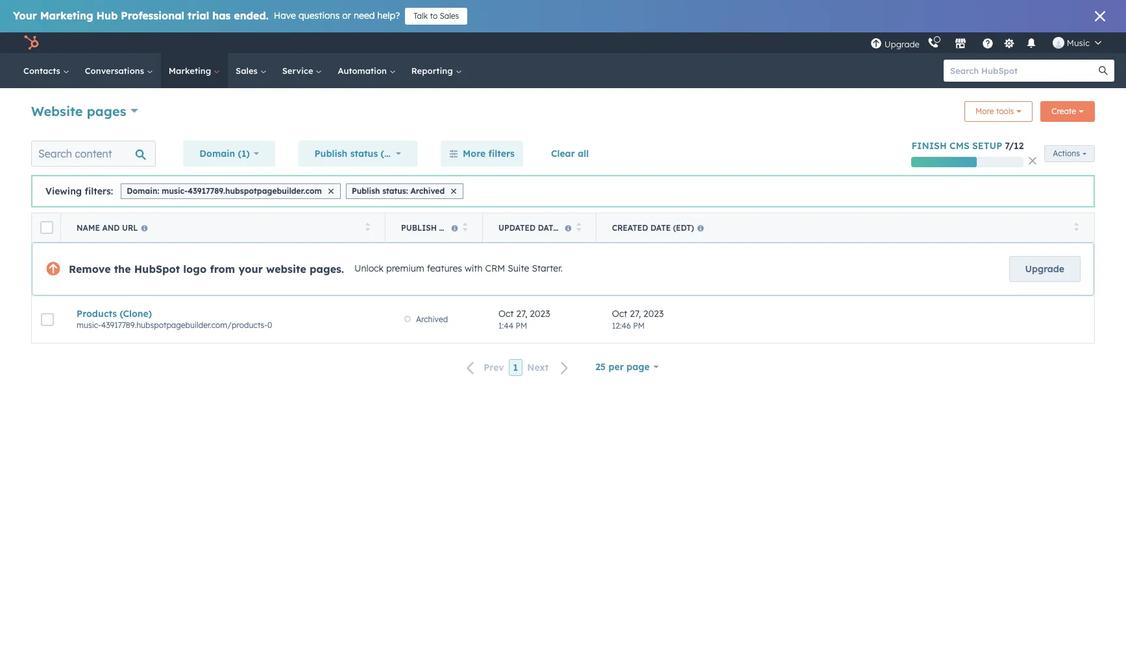 Task type: vqa. For each thing, say whether or not it's contained in the screenshot.
the move
no



Task type: describe. For each thing, give the bounding box(es) containing it.
oct 27, 2023 12:46 pm
[[612, 308, 664, 331]]

more filters button
[[441, 141, 523, 167]]

trial
[[188, 9, 209, 22]]

products (clone) link
[[77, 308, 370, 320]]

filters:
[[85, 186, 113, 197]]

oct for oct 27, 2023 1:44 pm
[[499, 308, 514, 320]]

menu containing music
[[869, 32, 1111, 53]]

close image for archived
[[451, 189, 456, 194]]

25 per page button
[[587, 354, 667, 380]]

1 button
[[509, 360, 523, 377]]

next button
[[523, 360, 577, 377]]

conversations link
[[77, 53, 161, 88]]

pagination navigation
[[459, 360, 577, 377]]

setup
[[972, 140, 1002, 152]]

Search content search field
[[31, 141, 156, 167]]

unlock
[[354, 263, 384, 275]]

contacts link
[[16, 53, 77, 88]]

website pages
[[31, 103, 126, 119]]

publish status button
[[386, 214, 483, 242]]

marketplaces button
[[947, 32, 974, 53]]

more tools button
[[965, 101, 1033, 122]]

12:46
[[612, 321, 631, 331]]

publish status filter: element
[[343, 183, 466, 199]]

publish status (1)
[[314, 148, 393, 160]]

marketing link
[[161, 53, 228, 88]]

pages
[[87, 103, 126, 119]]

starter.
[[532, 263, 563, 275]]

(1) inside popup button
[[238, 148, 250, 160]]

website
[[266, 263, 306, 276]]

oct 27, 2023 1:44 pm
[[499, 308, 550, 331]]

marketing inside 'link'
[[169, 66, 214, 76]]

25
[[596, 362, 606, 373]]

actions
[[1053, 149, 1080, 158]]

premium
[[386, 263, 424, 275]]

publish status: archived
[[352, 186, 445, 196]]

press to sort. image for created date (edt)
[[1074, 222, 1079, 231]]

help image
[[982, 38, 994, 50]]

updated
[[499, 223, 536, 233]]

notifications image
[[1026, 38, 1037, 50]]

domain
[[199, 148, 235, 160]]

service link
[[274, 53, 330, 88]]

publish for publish status
[[401, 223, 437, 233]]

press to sort. element for publish status
[[463, 222, 467, 233]]

Search HubSpot search field
[[944, 60, 1103, 82]]

create button
[[1041, 101, 1095, 122]]

filters
[[488, 148, 515, 160]]

music button
[[1045, 32, 1109, 53]]

press to sort. image for publish status
[[463, 222, 467, 231]]

43917789.hubspotpagebuilder.com
[[188, 186, 322, 196]]

updated date (edt)
[[499, 223, 582, 233]]

1:44
[[499, 321, 514, 331]]

pm for oct 27, 2023 1:44 pm
[[516, 321, 527, 331]]

created
[[612, 223, 648, 233]]

press to sort. image for updated date (edt)
[[576, 222, 581, 231]]

publish for publish status (1)
[[314, 148, 348, 160]]

pm for oct 27, 2023 12:46 pm
[[633, 321, 645, 331]]

clear all button
[[543, 141, 597, 167]]

sales inside button
[[440, 11, 459, 21]]

suite
[[508, 263, 529, 275]]

status for publish status
[[439, 223, 469, 233]]

finish cms setup 7 / 12
[[912, 140, 1024, 152]]

the
[[114, 263, 131, 276]]

more for more tools
[[976, 106, 994, 116]]

27, for oct 27, 2023 12:46 pm
[[630, 308, 641, 320]]

actions button
[[1045, 145, 1095, 162]]

crm
[[485, 263, 505, 275]]

27, for oct 27, 2023 1:44 pm
[[516, 308, 527, 320]]

date for updated
[[538, 223, 558, 233]]

sales link
[[228, 53, 274, 88]]

clear
[[551, 148, 575, 160]]

viewing
[[45, 186, 82, 197]]

products (clone) was updated on oct 27, 2023 element
[[499, 308, 581, 332]]

finish
[[912, 140, 947, 152]]

pages.
[[310, 263, 344, 276]]

page
[[627, 362, 650, 373]]

viewing filters:
[[45, 186, 113, 197]]

clear all
[[551, 148, 589, 160]]

domain:
[[127, 186, 159, 196]]

tools
[[996, 106, 1014, 116]]

finish cms setup button
[[912, 140, 1002, 152]]

/
[[1009, 140, 1014, 152]]

more tools
[[976, 106, 1014, 116]]

website pages banner
[[31, 97, 1095, 127]]

products
[[77, 308, 117, 320]]

contacts
[[23, 66, 63, 76]]

hub
[[96, 9, 118, 22]]

upgrade image
[[870, 38, 882, 50]]

to
[[430, 11, 438, 21]]

domain (1) button
[[191, 141, 267, 167]]

created date (edt) button
[[597, 214, 1094, 242]]

talk to sales button
[[405, 8, 468, 25]]

created date (edt)
[[612, 223, 694, 233]]

service
[[282, 66, 316, 76]]

press to sort. image for name and url
[[365, 222, 370, 231]]



Task type: locate. For each thing, give the bounding box(es) containing it.
settings link
[[1002, 36, 1018, 50]]

(edt) up starter.
[[561, 223, 582, 233]]

archived right status:
[[411, 186, 445, 196]]

music- inside the products (clone) music-43917789.hubspotpagebuilder.com/products-0
[[77, 321, 101, 330]]

oct inside oct 27, 2023 1:44 pm
[[499, 308, 514, 320]]

close image left actions
[[1029, 157, 1037, 165]]

1 2023 from the left
[[530, 308, 550, 320]]

press to sort. element for name and url
[[365, 222, 370, 233]]

close image down publish status (1)
[[328, 189, 334, 194]]

from
[[210, 263, 235, 276]]

press to sort. element left created
[[576, 222, 581, 233]]

1 press to sort. element from the left
[[365, 222, 370, 233]]

oct up 12:46
[[612, 308, 627, 320]]

talk
[[414, 11, 428, 21]]

2 (edt) from the left
[[673, 223, 694, 233]]

logo
[[183, 263, 207, 276]]

press to sort. image inside publish status button
[[463, 222, 467, 231]]

1 vertical spatial status
[[439, 223, 469, 233]]

1 horizontal spatial (edt)
[[673, 223, 694, 233]]

27, inside oct 27, 2023 12:46 pm
[[630, 308, 641, 320]]

close image
[[328, 189, 334, 194], [451, 189, 456, 194]]

1 horizontal spatial music-
[[162, 186, 188, 196]]

4 press to sort. image from the left
[[1074, 222, 1079, 231]]

2023 for oct 27, 2023 12:46 pm
[[644, 308, 664, 320]]

pm right 1:44
[[516, 321, 527, 331]]

1 horizontal spatial more
[[976, 106, 994, 116]]

your
[[238, 263, 263, 276]]

27, up 12:46
[[630, 308, 641, 320]]

2 pm from the left
[[633, 321, 645, 331]]

publish inside publish status filter: element
[[352, 186, 380, 196]]

2023 up page
[[644, 308, 664, 320]]

2 horizontal spatial publish
[[401, 223, 437, 233]]

press to sort. image inside updated date (edt) button
[[576, 222, 581, 231]]

1 27, from the left
[[516, 308, 527, 320]]

date inside the created date (edt) button
[[651, 223, 671, 233]]

1 press to sort. image from the left
[[365, 222, 370, 231]]

per
[[609, 362, 624, 373]]

notifications button
[[1020, 32, 1042, 53]]

(edt) inside button
[[561, 223, 582, 233]]

pm inside oct 27, 2023 12:46 pm
[[633, 321, 645, 331]]

music- down products
[[77, 321, 101, 330]]

url
[[122, 223, 138, 233]]

close image for 43917789.hubspotpagebuilder.com
[[328, 189, 334, 194]]

3 press to sort. image from the left
[[576, 222, 581, 231]]

12
[[1014, 140, 1024, 152]]

0 horizontal spatial close image
[[1029, 157, 1037, 165]]

27, down suite
[[516, 308, 527, 320]]

website pages button
[[31, 102, 138, 120]]

reporting link
[[404, 53, 470, 88]]

publish
[[314, 148, 348, 160], [352, 186, 380, 196], [401, 223, 437, 233]]

1 horizontal spatial marketing
[[169, 66, 214, 76]]

sales
[[440, 11, 459, 21], [236, 66, 260, 76]]

calling icon button
[[922, 34, 944, 51]]

automation link
[[330, 53, 404, 88]]

press to sort. element inside the created date (edt) button
[[1074, 222, 1079, 233]]

1 vertical spatial upgrade
[[1025, 264, 1065, 275]]

0 horizontal spatial status
[[350, 148, 378, 160]]

0
[[267, 321, 272, 330]]

1 horizontal spatial upgrade
[[1025, 264, 1065, 275]]

marketplaces image
[[955, 38, 966, 50]]

music
[[1067, 38, 1090, 48]]

1 vertical spatial publish
[[352, 186, 380, 196]]

1 oct from the left
[[499, 308, 514, 320]]

0 vertical spatial more
[[976, 106, 994, 116]]

(edt)
[[561, 223, 582, 233], [673, 223, 694, 233]]

press to sort. element up 'upgrade' link
[[1074, 222, 1079, 233]]

0 horizontal spatial (edt)
[[561, 223, 582, 233]]

2023 for oct 27, 2023 1:44 pm
[[530, 308, 550, 320]]

1 horizontal spatial sales
[[440, 11, 459, 21]]

2 press to sort. element from the left
[[463, 222, 467, 233]]

0 vertical spatial sales
[[440, 11, 459, 21]]

hubspot
[[134, 263, 180, 276]]

finish cms setup progress bar
[[912, 157, 977, 167]]

(edt) right created
[[673, 223, 694, 233]]

status up unlock premium features with crm suite starter.
[[439, 223, 469, 233]]

music- right domain:
[[162, 186, 188, 196]]

0 horizontal spatial marketing
[[40, 9, 93, 22]]

27, inside oct 27, 2023 1:44 pm
[[516, 308, 527, 320]]

1 horizontal spatial pm
[[633, 321, 645, 331]]

0 vertical spatial status
[[350, 148, 378, 160]]

0 horizontal spatial more
[[463, 148, 486, 160]]

press to sort. element inside name and url button
[[365, 222, 370, 233]]

1 horizontal spatial status
[[439, 223, 469, 233]]

press to sort. element inside updated date (edt) button
[[576, 222, 581, 233]]

next
[[527, 362, 549, 374]]

0 horizontal spatial close image
[[328, 189, 334, 194]]

date right updated
[[538, 223, 558, 233]]

43917789.hubspotpagebuilder.com/products-
[[101, 321, 267, 330]]

0 horizontal spatial date
[[538, 223, 558, 233]]

publish status (1) button
[[306, 141, 410, 167]]

hubspot link
[[16, 35, 49, 51]]

1 date from the left
[[538, 223, 558, 233]]

have
[[274, 10, 296, 21]]

all
[[578, 148, 589, 160]]

oct up 1:44
[[499, 308, 514, 320]]

1
[[513, 362, 518, 374]]

2 oct from the left
[[612, 308, 627, 320]]

1 pm from the left
[[516, 321, 527, 331]]

0 vertical spatial close image
[[1095, 11, 1105, 21]]

oct for oct 27, 2023 12:46 pm
[[612, 308, 627, 320]]

0 horizontal spatial pm
[[516, 321, 527, 331]]

2 press to sort. image from the left
[[463, 222, 467, 231]]

1 vertical spatial music-
[[77, 321, 101, 330]]

press to sort. image inside the created date (edt) button
[[1074, 222, 1079, 231]]

0 horizontal spatial music-
[[77, 321, 101, 330]]

25 per page
[[596, 362, 650, 373]]

marketing left the hub
[[40, 9, 93, 22]]

press to sort. image up 'upgrade' link
[[1074, 222, 1079, 231]]

1 horizontal spatial close image
[[1095, 11, 1105, 21]]

search button
[[1092, 60, 1115, 82]]

with
[[465, 263, 483, 275]]

2023 inside oct 27, 2023 12:46 pm
[[644, 308, 664, 320]]

archived inside publish status filter: element
[[411, 186, 445, 196]]

oct inside oct 27, 2023 12:46 pm
[[612, 308, 627, 320]]

press to sort. image left created
[[576, 222, 581, 231]]

or
[[342, 10, 351, 21]]

calling icon image
[[928, 38, 939, 49]]

status for publish status (1)
[[350, 148, 378, 160]]

1 close image from the left
[[328, 189, 334, 194]]

publish for publish status: archived
[[352, 186, 380, 196]]

3 press to sort. element from the left
[[576, 222, 581, 233]]

professional
[[121, 9, 184, 22]]

help button
[[977, 32, 999, 53]]

1 horizontal spatial oct
[[612, 308, 627, 320]]

0 horizontal spatial sales
[[236, 66, 260, 76]]

oct
[[499, 308, 514, 320], [612, 308, 627, 320]]

settings image
[[1004, 38, 1015, 50]]

press to sort. element for created date (edt)
[[1074, 222, 1079, 233]]

0 horizontal spatial 2023
[[530, 308, 550, 320]]

upgrade link
[[1009, 256, 1081, 282]]

0 vertical spatial publish
[[314, 148, 348, 160]]

products (clone) was created on oct 27, 2023 at 12:46 pm element
[[612, 308, 1079, 332]]

27,
[[516, 308, 527, 320], [630, 308, 641, 320]]

0 horizontal spatial 27,
[[516, 308, 527, 320]]

date for created
[[651, 223, 671, 233]]

2023 inside oct 27, 2023 1:44 pm
[[530, 308, 550, 320]]

date inside updated date (edt) button
[[538, 223, 558, 233]]

press to sort. element inside publish status button
[[463, 222, 467, 233]]

1 horizontal spatial (1)
[[381, 148, 393, 160]]

1 (edt) from the left
[[561, 223, 582, 233]]

1 horizontal spatial publish
[[352, 186, 380, 196]]

sales right to
[[440, 11, 459, 21]]

press to sort. image up unlock
[[365, 222, 370, 231]]

1 vertical spatial close image
[[1029, 157, 1037, 165]]

0 horizontal spatial upgrade
[[885, 39, 920, 49]]

(1) inside popup button
[[381, 148, 393, 160]]

features
[[427, 263, 462, 275]]

press to sort. image up unlock premium features with crm suite starter.
[[463, 222, 467, 231]]

website
[[31, 103, 83, 119]]

prev button
[[459, 360, 509, 377]]

close image up publish status
[[451, 189, 456, 194]]

menu
[[869, 32, 1111, 53]]

(edt) for updated date (edt)
[[561, 223, 582, 233]]

0 horizontal spatial oct
[[499, 308, 514, 320]]

more for more filters
[[463, 148, 486, 160]]

updated date (edt) button
[[483, 214, 597, 242]]

7
[[1005, 140, 1009, 152]]

0 horizontal spatial (1)
[[238, 148, 250, 160]]

search image
[[1099, 66, 1108, 75]]

has
[[212, 9, 231, 22]]

press to sort. image inside name and url button
[[365, 222, 370, 231]]

name
[[77, 223, 100, 233]]

1 horizontal spatial date
[[651, 223, 671, 233]]

close image inside domain filter: element
[[328, 189, 334, 194]]

upgrade
[[885, 39, 920, 49], [1025, 264, 1065, 275]]

more left tools
[[976, 106, 994, 116]]

2 2023 from the left
[[644, 308, 664, 320]]

2 date from the left
[[651, 223, 671, 233]]

publish inside publish status button
[[401, 223, 437, 233]]

unlock premium features with crm suite starter.
[[354, 263, 563, 275]]

create
[[1052, 106, 1076, 116]]

more filters
[[463, 148, 515, 160]]

pm
[[516, 321, 527, 331], [633, 321, 645, 331]]

your marketing hub professional trial has ended. have questions or need help?
[[13, 9, 400, 22]]

domain filter: element
[[118, 183, 343, 199]]

help?
[[377, 10, 400, 21]]

status:
[[382, 186, 408, 196]]

close image up music popup button
[[1095, 11, 1105, 21]]

(edt) inside button
[[673, 223, 694, 233]]

products (clone) music-43917789.hubspotpagebuilder.com/products-0
[[77, 308, 272, 330]]

(1) up status:
[[381, 148, 393, 160]]

date right created
[[651, 223, 671, 233]]

(1) right domain
[[238, 148, 250, 160]]

name and url button
[[61, 214, 386, 242]]

automation
[[338, 66, 389, 76]]

your
[[13, 9, 37, 22]]

1 horizontal spatial close image
[[451, 189, 456, 194]]

1 vertical spatial sales
[[236, 66, 260, 76]]

remove
[[69, 263, 111, 276]]

2 (1) from the left
[[381, 148, 393, 160]]

1 horizontal spatial 27,
[[630, 308, 641, 320]]

more inside button
[[463, 148, 486, 160]]

0 vertical spatial marketing
[[40, 9, 93, 22]]

questions
[[299, 10, 340, 21]]

name and url
[[77, 223, 138, 233]]

press to sort. element
[[365, 222, 370, 233], [463, 222, 467, 233], [576, 222, 581, 233], [1074, 222, 1079, 233]]

0 vertical spatial archived
[[411, 186, 445, 196]]

greg robinson image
[[1053, 37, 1064, 49]]

publish inside publish status (1) popup button
[[314, 148, 348, 160]]

more left filters
[[463, 148, 486, 160]]

2 vertical spatial publish
[[401, 223, 437, 233]]

status inside popup button
[[350, 148, 378, 160]]

talk to sales
[[414, 11, 459, 21]]

pm right 12:46
[[633, 321, 645, 331]]

0 horizontal spatial publish
[[314, 148, 348, 160]]

2023
[[530, 308, 550, 320], [644, 308, 664, 320]]

press to sort. image
[[365, 222, 370, 231], [463, 222, 467, 231], [576, 222, 581, 231], [1074, 222, 1079, 231]]

1 (1) from the left
[[238, 148, 250, 160]]

1 vertical spatial marketing
[[169, 66, 214, 76]]

0 vertical spatial music-
[[162, 186, 188, 196]]

hubspot image
[[23, 35, 39, 51]]

press to sort. element for updated date (edt)
[[576, 222, 581, 233]]

(edt) for created date (edt)
[[673, 223, 694, 233]]

more inside 'popup button'
[[976, 106, 994, 116]]

music-
[[162, 186, 188, 196], [77, 321, 101, 330]]

archived down features
[[416, 315, 448, 325]]

reporting
[[411, 66, 455, 76]]

press to sort. element up unlock
[[365, 222, 370, 233]]

upgrade inside menu
[[885, 39, 920, 49]]

date
[[538, 223, 558, 233], [651, 223, 671, 233]]

1 horizontal spatial 2023
[[644, 308, 664, 320]]

2023 down starter.
[[530, 308, 550, 320]]

2 27, from the left
[[630, 308, 641, 320]]

0 vertical spatial upgrade
[[885, 39, 920, 49]]

status inside button
[[439, 223, 469, 233]]

marketing down trial
[[169, 66, 214, 76]]

conversations
[[85, 66, 147, 76]]

4 press to sort. element from the left
[[1074, 222, 1079, 233]]

2 close image from the left
[[451, 189, 456, 194]]

more
[[976, 106, 994, 116], [463, 148, 486, 160]]

sales left service
[[236, 66, 260, 76]]

press to sort. element up unlock premium features with crm suite starter.
[[463, 222, 467, 233]]

1 vertical spatial archived
[[416, 315, 448, 325]]

remove the hubspot logo from your website pages.
[[69, 263, 344, 276]]

status up publish status: archived
[[350, 148, 378, 160]]

1 vertical spatial more
[[463, 148, 486, 160]]

close image inside publish status filter: element
[[451, 189, 456, 194]]

close image
[[1095, 11, 1105, 21], [1029, 157, 1037, 165]]

marketing
[[40, 9, 93, 22], [169, 66, 214, 76]]

pm inside oct 27, 2023 1:44 pm
[[516, 321, 527, 331]]

music- inside domain filter: element
[[162, 186, 188, 196]]



